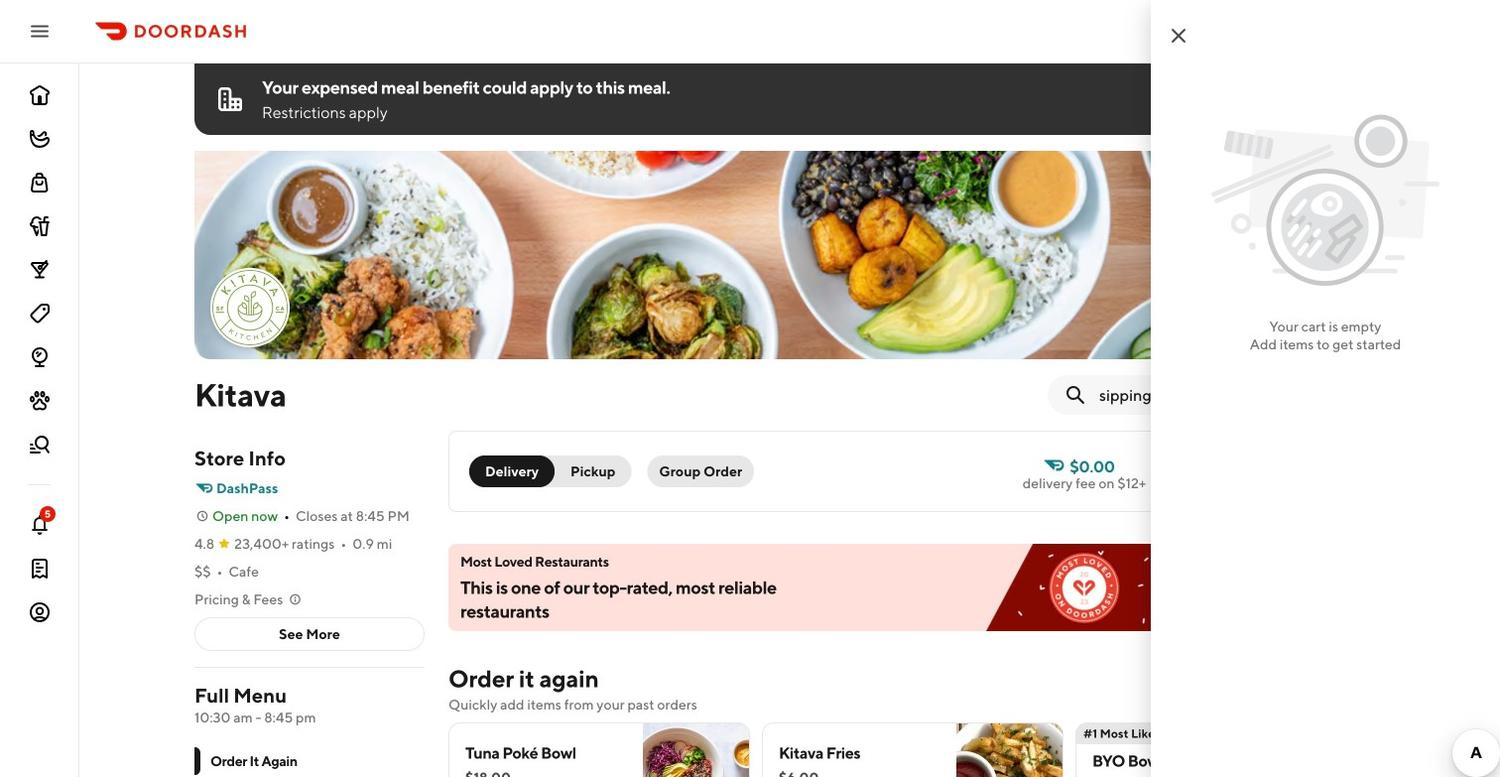 Task type: locate. For each thing, give the bounding box(es) containing it.
kitava image
[[195, 151, 1385, 359], [212, 270, 288, 345]]

close image
[[1167, 24, 1191, 48]]

None radio
[[543, 456, 632, 487]]

None radio
[[469, 456, 555, 487]]

heading
[[449, 663, 599, 695]]



Task type: describe. For each thing, give the bounding box(es) containing it.
open menu image
[[28, 19, 52, 43]]

order methods option group
[[469, 456, 632, 487]]

Item Search search field
[[1100, 384, 1346, 406]]



Task type: vqa. For each thing, say whether or not it's contained in the screenshot.
radio
yes



